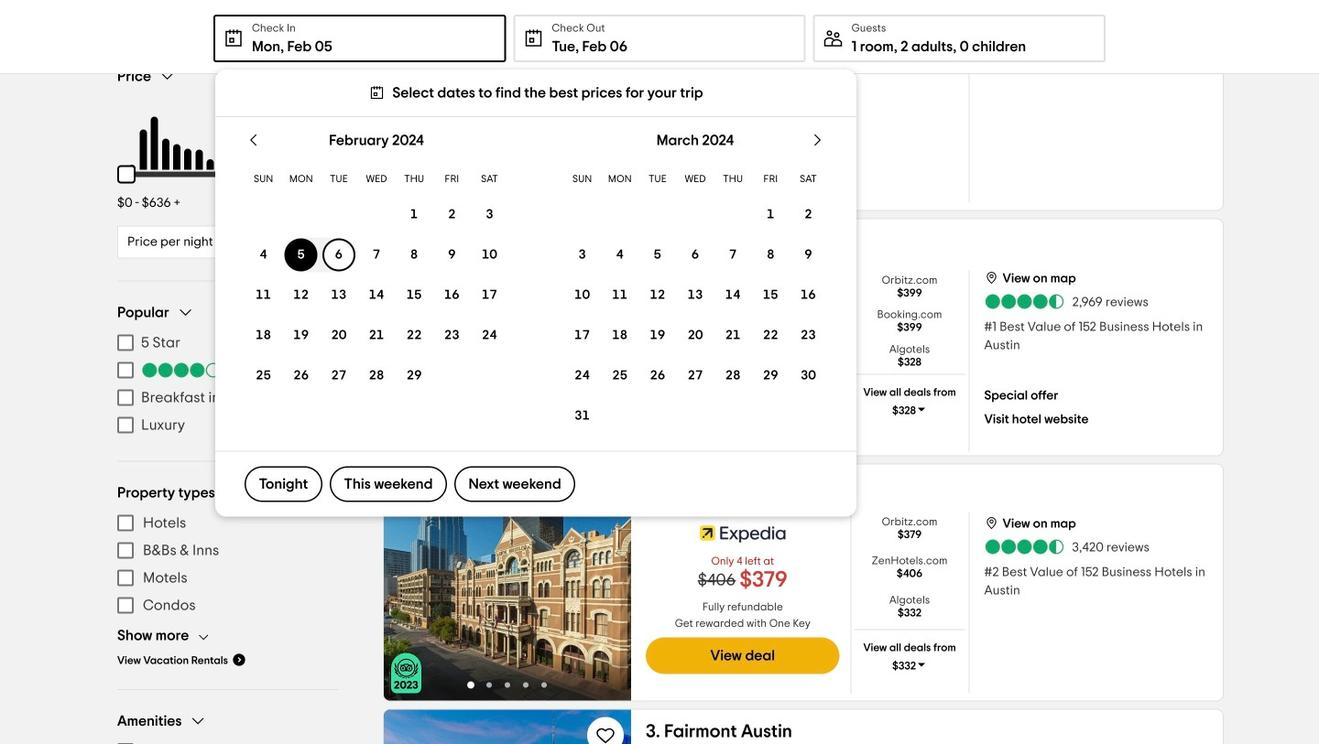 Task type: vqa. For each thing, say whether or not it's contained in the screenshot.
One-
no



Task type: describe. For each thing, give the bounding box(es) containing it.
4.5 of 5 bubbles. 2,969 reviews element
[[985, 293, 1149, 311]]

1 carousel of images figure from the top
[[384, 0, 631, 210]]

fairmont austin downtown view image
[[384, 711, 631, 745]]

1 grid from the left
[[245, 117, 509, 436]]

4.0 of 5 bubbles. 129 reviews element
[[985, 47, 1137, 66]]

minimum price slider
[[106, 154, 147, 195]]

expedia.com image for the exterior image
[[700, 516, 786, 553]]

4.0 of 5 bubbles image
[[141, 363, 222, 378]]

1 menu from the top
[[117, 329, 339, 439]]



Task type: locate. For each thing, give the bounding box(es) containing it.
carousel of images figure
[[384, 0, 631, 210], [384, 219, 631, 456], [384, 465, 631, 701]]

2 save to a trip image from the top
[[595, 725, 617, 745]]

1 vertical spatial carousel of images figure
[[384, 219, 631, 456]]

carousel of images figure for "expedia.com" image related to hotel and grounds at night image at the left of the page
[[384, 219, 631, 456]]

0 vertical spatial menu
[[117, 329, 339, 439]]

0 vertical spatial carousel of images figure
[[384, 0, 631, 210]]

0 vertical spatial save to a trip image
[[595, 234, 617, 256]]

row group
[[245, 195, 509, 396], [563, 195, 827, 436]]

2 menu from the top
[[117, 510, 339, 620]]

0 horizontal spatial row group
[[245, 195, 509, 396]]

save to a trip image
[[595, 234, 617, 256], [595, 725, 617, 745]]

expedia.com image
[[700, 274, 786, 311], [700, 516, 786, 553]]

row group for 2nd grid from left
[[563, 195, 827, 436]]

row group for second grid from the right
[[245, 195, 509, 396]]

1 vertical spatial expedia.com image
[[700, 516, 786, 553]]

2 expedia.com image from the top
[[700, 516, 786, 553]]

expedia.com image for hotel and grounds at night image at the left of the page
[[700, 274, 786, 311]]

row
[[245, 164, 509, 195], [563, 164, 827, 195], [245, 195, 509, 235], [563, 195, 827, 235], [245, 235, 509, 275], [563, 235, 827, 275], [245, 275, 509, 316], [563, 275, 827, 316], [245, 316, 509, 356], [563, 316, 827, 356], [245, 356, 509, 396], [563, 356, 827, 396]]

4.5 of 5 bubbles. 3,420 reviews element
[[985, 538, 1150, 557]]

2 carousel of images figure from the top
[[384, 219, 631, 456]]

0 horizontal spatial grid
[[245, 117, 509, 436]]

1 horizontal spatial grid
[[563, 117, 827, 436]]

carousel of images figure for the exterior image "expedia.com" image
[[384, 465, 631, 701]]

1 row group from the left
[[245, 195, 509, 396]]

1 save to a trip image from the top
[[595, 234, 617, 256]]

1 vertical spatial save to a trip image
[[595, 725, 617, 745]]

hotel exterior image
[[384, 0, 631, 210]]

3 carousel of images figure from the top
[[384, 465, 631, 701]]

2 vertical spatial carousel of images figure
[[384, 465, 631, 701]]

exterior image
[[384, 465, 631, 701]]

hiexpress.com image
[[700, 25, 786, 62]]

hotel and grounds at night image
[[384, 219, 631, 456]]

1 expedia.com image from the top
[[700, 274, 786, 311]]

previous month image
[[245, 131, 263, 149]]

1 horizontal spatial row group
[[563, 195, 827, 436]]

grid
[[245, 117, 509, 436], [563, 117, 827, 436]]

1 vertical spatial menu
[[117, 510, 339, 620]]

2 row group from the left
[[563, 195, 827, 436]]

menu
[[117, 329, 339, 439], [117, 510, 339, 620]]

next month image
[[809, 131, 827, 149]]

0 vertical spatial expedia.com image
[[700, 274, 786, 311]]

group
[[106, 67, 339, 259], [117, 304, 339, 439], [117, 484, 339, 668], [117, 713, 339, 745]]

2 grid from the left
[[563, 117, 827, 436]]



